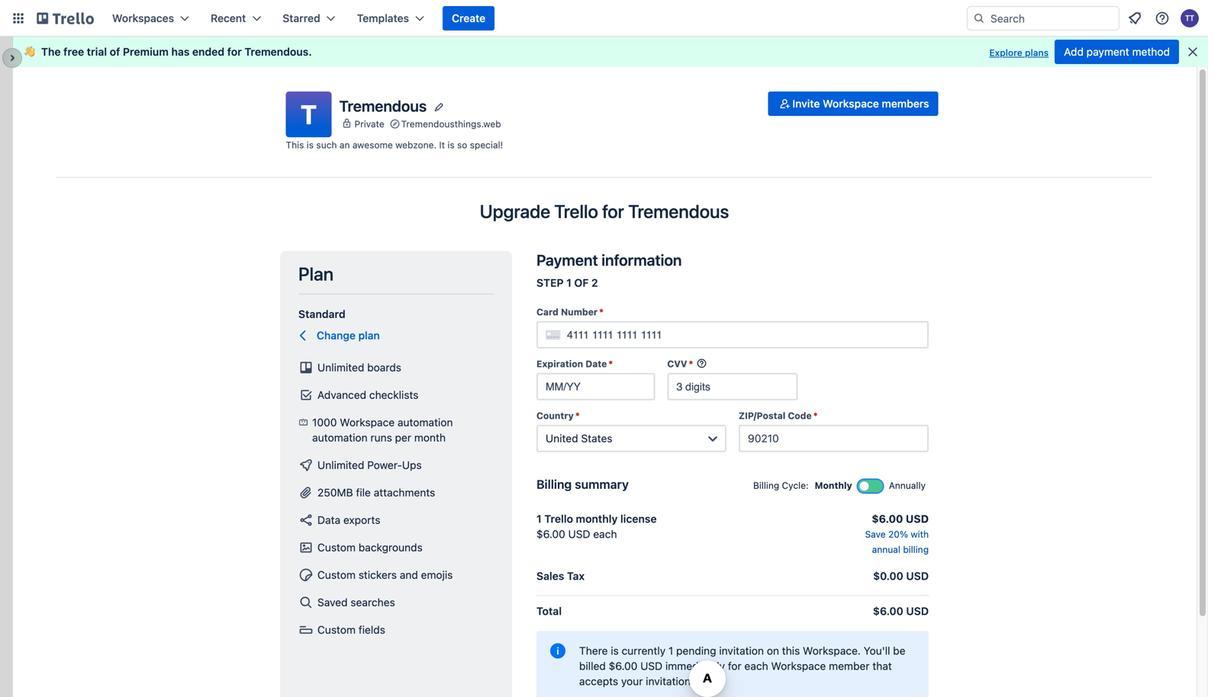 Task type: locate. For each thing, give the bounding box(es) containing it.
1 horizontal spatial automation
[[398, 417, 453, 429]]

for up information
[[603, 201, 625, 222]]

1 horizontal spatial of
[[575, 277, 589, 289]]

expiration date *
[[537, 359, 613, 370]]

0 vertical spatial trello
[[555, 201, 599, 222]]

1 vertical spatial each
[[745, 661, 769, 673]]

$6.00 up the your
[[609, 661, 638, 673]]

billing left cycle at bottom
[[754, 481, 780, 491]]

* for card number *
[[600, 307, 604, 318]]

0 horizontal spatial 1
[[537, 513, 542, 526]]

usd inside 1 trello monthly license $6.00 usd each
[[569, 528, 591, 541]]

1 vertical spatial $6.00 usd
[[609, 661, 663, 673]]

1 horizontal spatial for
[[603, 201, 625, 222]]

advanced
[[318, 389, 367, 402]]

back to home image
[[37, 6, 94, 31]]

custom down data
[[318, 542, 356, 554]]

1 horizontal spatial each
[[745, 661, 769, 673]]

1 left pending
[[669, 645, 674, 658]]

expiration
[[537, 359, 584, 370]]

1 vertical spatial custom
[[318, 569, 356, 582]]

is right this
[[307, 140, 314, 150]]

search image
[[974, 12, 986, 24]]

country
[[537, 411, 574, 422]]

each down monthly
[[594, 528, 617, 541]]

card number *
[[537, 307, 604, 318]]

country *
[[537, 411, 580, 422]]

1 vertical spatial for
[[603, 201, 625, 222]]

👋 the free trial of premium has ended for tremendous .
[[24, 45, 312, 58]]

usd up with
[[906, 513, 929, 526]]

payment
[[537, 251, 598, 269]]

billing for billing summary
[[537, 478, 572, 492]]

each
[[594, 528, 617, 541], [745, 661, 769, 673]]

0 horizontal spatial billing
[[537, 478, 572, 492]]

summary
[[575, 478, 629, 492]]

each inside 1 trello monthly license $6.00 usd each
[[594, 528, 617, 541]]

an
[[340, 140, 350, 150]]

webzone.
[[396, 140, 437, 150]]

billing down united
[[537, 478, 572, 492]]

0 horizontal spatial tremendous
[[245, 45, 309, 58]]

invite workspace members
[[793, 97, 930, 110]]

1 horizontal spatial 1
[[567, 277, 572, 289]]

1 vertical spatial 1
[[537, 513, 542, 526]]

on
[[767, 645, 780, 658]]

1 vertical spatial trello
[[545, 513, 573, 526]]

add
[[1065, 45, 1084, 58]]

1 unlimited from the top
[[318, 362, 365, 374]]

2 vertical spatial workspace
[[772, 661, 826, 673]]

$6.00 usd up the your
[[609, 661, 663, 673]]

* right date
[[609, 359, 613, 370]]

*
[[600, 307, 604, 318], [609, 359, 613, 370], [689, 359, 694, 370], [576, 411, 580, 422], [814, 411, 818, 422]]

tremendous up "private"
[[339, 97, 427, 115]]

unlimited power-ups
[[318, 459, 422, 472]]

0 horizontal spatial $6.00 usd
[[609, 661, 663, 673]]

trello inside 1 trello monthly license $6.00 usd each
[[545, 513, 573, 526]]

templates
[[357, 12, 409, 24]]

members
[[882, 97, 930, 110]]

is right there
[[611, 645, 619, 658]]

united states
[[546, 433, 613, 445]]

2 horizontal spatial is
[[611, 645, 619, 658]]

change plan button
[[296, 328, 380, 344]]

you'll
[[864, 645, 891, 658]]

searches
[[351, 597, 395, 609]]

* right number
[[600, 307, 604, 318]]

step
[[537, 277, 564, 289]]

each down invitation
[[745, 661, 769, 673]]

1 inside payment information step 1 of 2
[[567, 277, 572, 289]]

open information menu image
[[1155, 11, 1171, 26]]

automation
[[398, 417, 453, 429], [312, 432, 368, 444]]

1 vertical spatial automation
[[312, 432, 368, 444]]

attachments
[[374, 487, 436, 499]]

2 vertical spatial for
[[728, 661, 742, 673]]

workspace inside button
[[823, 97, 880, 110]]

there is currently 1 pending invitation on this workspace.
[[580, 645, 861, 658]]

2 vertical spatial 1
[[669, 645, 674, 658]]

saved searches
[[318, 597, 395, 609]]

2
[[592, 277, 598, 289]]

starred button
[[274, 6, 345, 31]]

states
[[581, 433, 613, 445]]

$6.00 up sales
[[537, 528, 566, 541]]

premium
[[123, 45, 169, 58]]

0 vertical spatial tremendous
[[245, 45, 309, 58]]

starred
[[283, 12, 320, 24]]

workspace
[[823, 97, 880, 110], [340, 417, 395, 429], [772, 661, 826, 673]]

date
[[586, 359, 607, 370]]

2 horizontal spatial 1
[[669, 645, 674, 658]]

0 vertical spatial 1
[[567, 277, 572, 289]]

plan
[[299, 263, 334, 285]]

of right trial
[[110, 45, 120, 58]]

0 vertical spatial of
[[110, 45, 120, 58]]

of inside payment information step 1 of 2
[[575, 277, 589, 289]]

data exports
[[318, 514, 381, 527]]

you'll be billed
[[580, 645, 906, 673]]

usd down monthly
[[569, 528, 591, 541]]

1 horizontal spatial is
[[448, 140, 455, 150]]

monthly
[[576, 513, 618, 526]]

0 horizontal spatial each
[[594, 528, 617, 541]]

unlimited up the advanced
[[318, 362, 365, 374]]

trello left monthly
[[545, 513, 573, 526]]

1 horizontal spatial tremendous
[[339, 97, 427, 115]]

workspace inside 1000 workspace automation automation runs per month
[[340, 417, 395, 429]]

1000
[[312, 417, 337, 429]]

* right code
[[814, 411, 818, 422]]

workspace up runs
[[340, 417, 395, 429]]

special!
[[470, 140, 503, 150]]

0 vertical spatial workspace
[[823, 97, 880, 110]]

for down invitation
[[728, 661, 742, 673]]

automation up month
[[398, 417, 453, 429]]

usd down $0.00 usd
[[907, 606, 929, 618]]

of
[[110, 45, 120, 58], [575, 277, 589, 289]]

usd
[[906, 513, 929, 526], [569, 528, 591, 541], [907, 570, 929, 583], [907, 606, 929, 618], [641, 661, 663, 673]]

workspace.
[[803, 645, 861, 658]]

0 horizontal spatial for
[[227, 45, 242, 58]]

is right the it
[[448, 140, 455, 150]]

sales
[[537, 570, 565, 583]]

unlimited up 250mb
[[318, 459, 365, 472]]

cycle
[[782, 481, 806, 491]]

primary element
[[0, 0, 1209, 37]]

👋
[[24, 45, 35, 58]]

0 horizontal spatial of
[[110, 45, 120, 58]]

1 custom from the top
[[318, 542, 356, 554]]

0 vertical spatial automation
[[398, 417, 453, 429]]

billing cycle : monthly
[[754, 481, 853, 491]]

billing for billing cycle : monthly
[[754, 481, 780, 491]]

invite workspace members button
[[768, 92, 939, 116]]

invitation
[[720, 645, 764, 658]]

license
[[621, 513, 657, 526]]

trello up payment
[[555, 201, 599, 222]]

custom up saved
[[318, 569, 356, 582]]

1 down billing summary
[[537, 513, 542, 526]]

usd down the currently
[[641, 661, 663, 673]]

1 right step
[[567, 277, 572, 289]]

private
[[355, 119, 385, 129]]

templates button
[[348, 6, 434, 31]]

sales tax
[[537, 570, 585, 583]]

0 vertical spatial unlimited
[[318, 362, 365, 374]]

1 vertical spatial tremendous
[[339, 97, 427, 115]]

custom backgrounds
[[318, 542, 423, 554]]

2 unlimited from the top
[[318, 459, 365, 472]]

trello
[[555, 201, 599, 222], [545, 513, 573, 526]]

awesome
[[353, 140, 393, 150]]

tremendous down starred
[[245, 45, 309, 58]]

of left the 2
[[575, 277, 589, 289]]

1 horizontal spatial $6.00 usd
[[873, 606, 929, 618]]

1 horizontal spatial billing
[[754, 481, 780, 491]]

wave image
[[24, 45, 35, 59]]

90210 text field
[[739, 425, 929, 453]]

custom for custom backgrounds
[[318, 542, 356, 554]]

cvv *
[[668, 359, 694, 370]]

workspace right invite
[[823, 97, 880, 110]]

custom down saved
[[318, 624, 356, 637]]

terry turtle (terryturtle) image
[[1181, 9, 1200, 27]]

1 vertical spatial of
[[575, 277, 589, 289]]

tax
[[567, 570, 585, 583]]

0 vertical spatial $6.00 usd
[[873, 606, 929, 618]]

1 vertical spatial unlimited
[[318, 459, 365, 472]]

upgrade
[[480, 201, 551, 222]]

zip/postal code *
[[739, 411, 818, 422]]

workspace down this
[[772, 661, 826, 673]]

0 vertical spatial custom
[[318, 542, 356, 554]]

tremendous up information
[[629, 201, 730, 222]]

for right "ended"
[[227, 45, 242, 58]]

accepts
[[580, 676, 619, 688]]

invite
[[793, 97, 820, 110]]

0 horizontal spatial is
[[307, 140, 314, 150]]

custom for custom fields
[[318, 624, 356, 637]]

$6.00 inside $6.00 usd save 20% with annual billing
[[872, 513, 904, 526]]

1 vertical spatial workspace
[[340, 417, 395, 429]]

information
[[602, 251, 682, 269]]

unlimited boards
[[318, 362, 402, 374]]

2 horizontal spatial tremendous
[[629, 201, 730, 222]]

runs
[[371, 432, 392, 444]]

of for information
[[575, 277, 589, 289]]

2 vertical spatial custom
[[318, 624, 356, 637]]

0 vertical spatial each
[[594, 528, 617, 541]]

$6.00 usd
[[873, 606, 929, 618], [609, 661, 663, 673]]

month
[[415, 432, 446, 444]]

banner
[[12, 37, 1209, 67]]

zip/postal
[[739, 411, 786, 422]]

$6.00 up 20%
[[872, 513, 904, 526]]

$6.00 usd down $0.00 usd
[[873, 606, 929, 618]]

0 notifications image
[[1126, 9, 1145, 27]]

data
[[318, 514, 341, 527]]

workspace inside immediately for each workspace member that accepts your invitation.
[[772, 661, 826, 673]]

t
[[301, 99, 317, 130]]

add payment method
[[1065, 45, 1171, 58]]

3 custom from the top
[[318, 624, 356, 637]]

automation down 1000
[[312, 432, 368, 444]]

2 vertical spatial tremendous
[[629, 201, 730, 222]]

standard
[[299, 308, 346, 321]]

2 custom from the top
[[318, 569, 356, 582]]

united
[[546, 433, 579, 445]]

2 horizontal spatial for
[[728, 661, 742, 673]]



Task type: describe. For each thing, give the bounding box(es) containing it.
workspace for 1000
[[340, 417, 395, 429]]

power-
[[367, 459, 402, 472]]

of for the
[[110, 45, 120, 58]]

number
[[561, 307, 598, 318]]

member
[[829, 661, 870, 673]]

1 for there
[[669, 645, 674, 658]]

and
[[400, 569, 418, 582]]

$0.00
[[874, 570, 904, 583]]

is for this
[[307, 140, 314, 150]]

upgrade trello for tremendous
[[480, 201, 730, 222]]

workspace for invite
[[823, 97, 880, 110]]

emojis
[[421, 569, 453, 582]]

trello for upgrade
[[555, 201, 599, 222]]

each inside immediately for each workspace member that accepts your invitation.
[[745, 661, 769, 673]]

per
[[395, 432, 412, 444]]

$6.00 usd save 20% with annual billing
[[866, 513, 929, 556]]

:
[[806, 481, 809, 491]]

this is such an awesome webzone. it is so special!
[[286, 140, 503, 150]]

change plan
[[317, 330, 380, 342]]

sm image
[[778, 96, 793, 111]]

* right country
[[576, 411, 580, 422]]

unlimited for unlimited boards
[[318, 362, 365, 374]]

total
[[537, 606, 562, 618]]

explore plans button
[[990, 44, 1049, 62]]

so
[[457, 140, 468, 150]]

1 inside 1 trello monthly license $6.00 usd each
[[537, 513, 542, 526]]

monthly
[[815, 481, 853, 491]]

exports
[[344, 514, 381, 527]]

1000 workspace automation automation runs per month
[[312, 417, 453, 444]]

such
[[316, 140, 337, 150]]

tremendousthings.web link
[[401, 116, 501, 132]]

tremendousthings.web
[[401, 119, 501, 129]]

trello for 1
[[545, 513, 573, 526]]

usd down billing
[[907, 570, 929, 583]]

plan
[[359, 330, 380, 342]]

it
[[439, 140, 445, 150]]

immediately
[[666, 661, 725, 673]]

has
[[171, 45, 190, 58]]

explore plans
[[990, 47, 1049, 58]]

add payment method button
[[1055, 40, 1180, 64]]

workspaces
[[112, 12, 174, 24]]

$0.00 usd
[[874, 570, 929, 583]]

card
[[537, 307, 559, 318]]

billed
[[580, 661, 606, 673]]

annual
[[873, 545, 901, 556]]

banner containing 👋
[[12, 37, 1209, 67]]

that
[[873, 661, 893, 673]]

$6.00 down $0.00
[[873, 606, 904, 618]]

explore
[[990, 47, 1023, 58]]

billing
[[904, 545, 929, 556]]

is for there
[[611, 645, 619, 658]]

billing summary
[[537, 478, 629, 492]]

boards
[[367, 362, 402, 374]]

invitation.
[[646, 676, 694, 688]]

* for expiration date *
[[609, 359, 613, 370]]

* left open cvv tooltip image
[[689, 359, 694, 370]]

usd inside $6.00 usd save 20% with annual billing
[[906, 513, 929, 526]]

* for zip/postal code *
[[814, 411, 818, 422]]

saved
[[318, 597, 348, 609]]

pending
[[677, 645, 717, 658]]

the
[[41, 45, 61, 58]]

advanced checklists
[[318, 389, 419, 402]]

checklists
[[369, 389, 419, 402]]

t button
[[286, 92, 332, 137]]

change
[[317, 330, 356, 342]]

annually
[[889, 481, 926, 491]]

custom stickers and emojis
[[318, 569, 453, 582]]

open cvv tooltip image
[[697, 359, 707, 369]]

method
[[1133, 45, 1171, 58]]

0 horizontal spatial automation
[[312, 432, 368, 444]]

ended
[[192, 45, 225, 58]]

1 for payment
[[567, 277, 572, 289]]

currently
[[622, 645, 666, 658]]

payment information step 1 of 2
[[537, 251, 682, 289]]

fields
[[359, 624, 386, 637]]

your
[[622, 676, 643, 688]]

create button
[[443, 6, 495, 31]]

$6.00 inside 1 trello monthly license $6.00 usd each
[[537, 528, 566, 541]]

code
[[788, 411, 812, 422]]

250mb
[[318, 487, 353, 499]]

this
[[286, 140, 304, 150]]

for inside immediately for each workspace member that accepts your invitation.
[[728, 661, 742, 673]]

20%
[[889, 530, 909, 540]]

recent button
[[202, 6, 271, 31]]

0 vertical spatial for
[[227, 45, 242, 58]]

250mb file attachments
[[318, 487, 436, 499]]

workspaces button
[[103, 6, 199, 31]]

Search field
[[968, 6, 1120, 31]]

unlimited for unlimited power-ups
[[318, 459, 365, 472]]

custom for custom stickers and emojis
[[318, 569, 356, 582]]

plans
[[1026, 47, 1049, 58]]

free
[[63, 45, 84, 58]]

.
[[309, 45, 312, 58]]

create
[[452, 12, 486, 24]]

payment
[[1087, 45, 1130, 58]]



Task type: vqa. For each thing, say whether or not it's contained in the screenshot.
Step
yes



